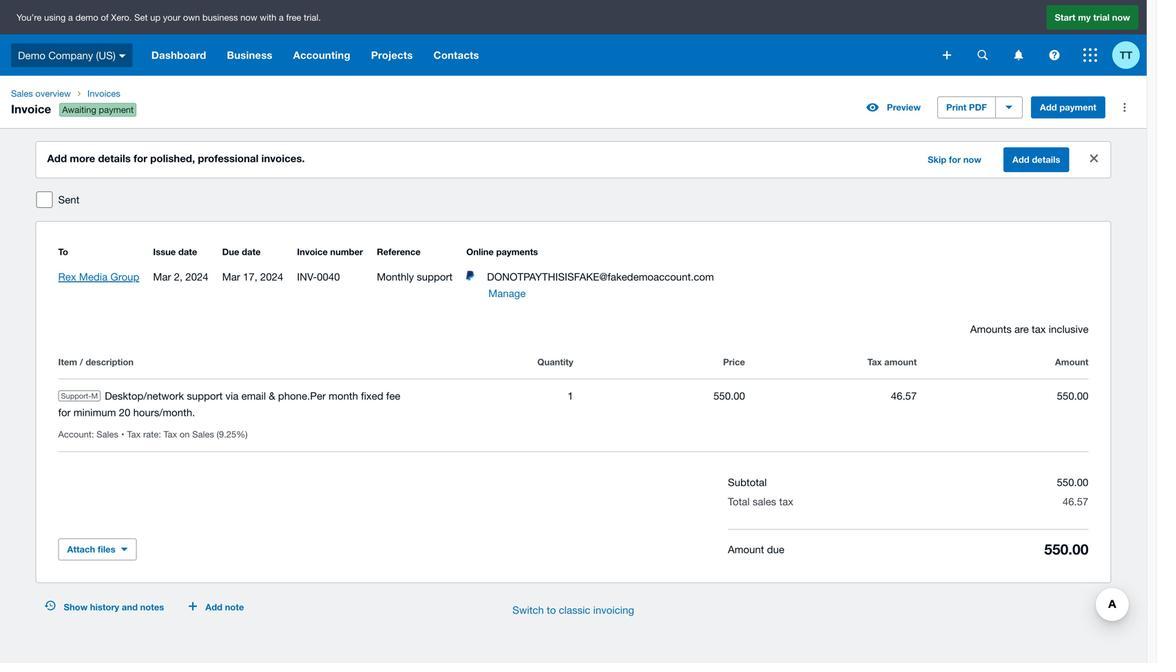 Task type: vqa. For each thing, say whether or not it's contained in the screenshot.
"Organise your contacts into custom groups"
no



Task type: locate. For each thing, give the bounding box(es) containing it.
add
[[1041, 102, 1058, 113], [47, 152, 67, 165], [1013, 154, 1030, 165], [206, 602, 223, 613]]

amount
[[1056, 357, 1089, 368], [728, 544, 765, 556]]

2 cell from the left
[[127, 429, 253, 440]]

attach
[[67, 545, 95, 555]]

1 horizontal spatial a
[[279, 12, 284, 23]]

desktop/network support via email & phone.per month fixed fee for minimum 20 hours/month.
[[58, 390, 401, 419]]

0 horizontal spatial invoice
[[11, 102, 51, 116]]

item / description
[[58, 357, 134, 368]]

notes
[[140, 602, 164, 613]]

1 vertical spatial support
[[187, 390, 223, 402]]

support inside desktop/network support via email & phone.per month fixed fee for minimum 20 hours/month.
[[187, 390, 223, 402]]

1 horizontal spatial invoice
[[297, 247, 328, 257]]

1 cell from the left
[[58, 429, 127, 440]]

close button
[[1081, 145, 1109, 172]]

0 horizontal spatial for
[[58, 407, 71, 419]]

banner
[[0, 0, 1148, 76]]

1 horizontal spatial :
[[159, 429, 161, 440]]

overview
[[35, 88, 71, 99]]

46.57
[[892, 390, 918, 402], [1063, 496, 1089, 508]]

sales right on
[[192, 429, 214, 440]]

2 date from the left
[[242, 247, 261, 257]]

xero.
[[111, 12, 132, 23]]

0 horizontal spatial mar
[[153, 271, 171, 283]]

you're
[[17, 12, 42, 23]]

svg image
[[1050, 50, 1060, 60]]

amount inside amount column header
[[1056, 357, 1089, 368]]

on
[[180, 429, 190, 440]]

sales down minimum
[[97, 429, 118, 440]]

payments
[[497, 247, 538, 257]]

add inside 'button'
[[206, 602, 223, 613]]

support for monthly
[[417, 271, 453, 283]]

0 horizontal spatial :
[[92, 429, 94, 440]]

&
[[269, 390, 275, 402]]

1 horizontal spatial for
[[134, 152, 147, 165]]

amount for amount due
[[728, 544, 765, 556]]

2024 for mar 2, 2024
[[186, 271, 209, 283]]

1 horizontal spatial now
[[964, 154, 982, 165]]

switch to classic invoicing button
[[502, 597, 646, 624]]

now right 'skip'
[[964, 154, 982, 165]]

2 row from the top
[[58, 380, 1089, 452]]

awaiting
[[62, 105, 96, 115]]

0 vertical spatial tax
[[1032, 323, 1047, 335]]

description
[[86, 357, 134, 368]]

1 horizontal spatial sales
[[97, 429, 118, 440]]

0 horizontal spatial tax
[[127, 429, 141, 440]]

svg image up the pdf
[[978, 50, 989, 60]]

demo
[[75, 12, 98, 23]]

support left "via"
[[187, 390, 223, 402]]

row up 1
[[58, 354, 1089, 379]]

add left more
[[47, 152, 67, 165]]

550.00 cell down price column header
[[574, 388, 746, 421]]

0 vertical spatial support
[[417, 271, 453, 283]]

date right issue
[[178, 247, 197, 257]]

invoice down "sales overview" link
[[11, 102, 51, 116]]

0 vertical spatial row
[[58, 354, 1089, 379]]

svg image up print
[[944, 51, 952, 59]]

2 2024 from the left
[[260, 271, 283, 283]]

0 horizontal spatial date
[[178, 247, 197, 257]]

now inside 'skip for now' 'button'
[[964, 154, 982, 165]]

2 horizontal spatial for
[[950, 154, 962, 165]]

: down hours/month.
[[159, 429, 161, 440]]

svg image
[[1084, 48, 1098, 62], [978, 50, 989, 60], [1015, 50, 1024, 60], [944, 51, 952, 59], [119, 54, 126, 58]]

payment down invoices link at the left of the page
[[99, 105, 134, 115]]

mar
[[153, 271, 171, 283], [222, 271, 240, 283]]

2 horizontal spatial tax
[[868, 357, 883, 368]]

add for add details
[[1013, 154, 1030, 165]]

add details
[[1013, 154, 1061, 165]]

add down svg icon at the top
[[1041, 102, 1058, 113]]

amount down inclusive
[[1056, 357, 1089, 368]]

for right 'skip'
[[950, 154, 962, 165]]

group
[[111, 271, 139, 283]]

for
[[134, 152, 147, 165], [950, 154, 962, 165], [58, 407, 71, 419]]

skip for now
[[928, 154, 982, 165]]

amount due
[[728, 544, 785, 556]]

tax left on
[[164, 429, 177, 440]]

tax right sales
[[780, 496, 794, 508]]

for down the support-
[[58, 407, 71, 419]]

mar for mar 17, 2024
[[222, 271, 240, 283]]

monthly support
[[377, 271, 453, 283]]

row
[[58, 354, 1089, 379], [58, 380, 1089, 452]]

550.00
[[714, 390, 746, 402], [1058, 390, 1089, 402], [1058, 477, 1089, 489], [1045, 541, 1089, 558]]

1 vertical spatial invoice
[[297, 247, 328, 257]]

550.00 cell
[[574, 388, 746, 421], [918, 388, 1089, 421]]

2 mar from the left
[[222, 271, 240, 283]]

1 vertical spatial row
[[58, 380, 1089, 452]]

for left 'polished,'
[[134, 152, 147, 165]]

sent
[[58, 194, 80, 206]]

0 vertical spatial amount
[[1056, 357, 1089, 368]]

cell down minimum
[[58, 429, 127, 440]]

cell
[[58, 429, 127, 440], [127, 429, 253, 440]]

cell down hours/month.
[[127, 429, 253, 440]]

account
[[58, 429, 92, 440]]

tax for tax rate : tax on sales (9.25%)
[[127, 429, 141, 440]]

payment for awaiting payment
[[99, 105, 134, 115]]

1 vertical spatial 46.57
[[1063, 496, 1089, 508]]

payment left more invoice options icon at the top of page
[[1060, 102, 1097, 113]]

sales overview
[[11, 88, 71, 99]]

row down quantity
[[58, 380, 1089, 452]]

invoice
[[11, 102, 51, 116], [297, 247, 328, 257]]

0 horizontal spatial details
[[98, 152, 131, 165]]

a right using
[[68, 12, 73, 23]]

now left with
[[241, 12, 258, 23]]

demo company (us)
[[18, 49, 116, 61]]

1 horizontal spatial details
[[1033, 154, 1061, 165]]

email
[[242, 390, 266, 402]]

1 vertical spatial amount
[[728, 544, 765, 556]]

tax left rate
[[127, 429, 141, 440]]

1 horizontal spatial 2024
[[260, 271, 283, 283]]

2024 right the 17,
[[260, 271, 283, 283]]

0 horizontal spatial a
[[68, 12, 73, 23]]

1 horizontal spatial support
[[417, 271, 453, 283]]

professional
[[198, 152, 259, 165]]

attach files
[[67, 545, 115, 555]]

manage
[[489, 287, 526, 299]]

svg image right (us)
[[119, 54, 126, 58]]

1 date from the left
[[178, 247, 197, 257]]

1 vertical spatial tax
[[780, 496, 794, 508]]

0 horizontal spatial amount
[[728, 544, 765, 556]]

invoices
[[87, 88, 120, 99]]

show
[[64, 602, 88, 613]]

2,
[[174, 271, 183, 283]]

1 row from the top
[[58, 354, 1089, 379]]

0 horizontal spatial sales
[[11, 88, 33, 99]]

payment inside button
[[1060, 102, 1097, 113]]

1 : from the left
[[92, 429, 94, 440]]

1 mar from the left
[[153, 271, 171, 283]]

sales left overview
[[11, 88, 33, 99]]

details inside button
[[1033, 154, 1061, 165]]

you're using a demo of xero. set up your own business now with a free trial.
[[17, 12, 321, 23]]

rex
[[58, 271, 76, 283]]

total sales tax
[[728, 496, 794, 508]]

tax
[[868, 357, 883, 368], [127, 429, 141, 440], [164, 429, 177, 440]]

1 horizontal spatial amount
[[1056, 357, 1089, 368]]

reference
[[377, 247, 421, 257]]

2024 right "2,"
[[186, 271, 209, 283]]

1 horizontal spatial mar
[[222, 271, 240, 283]]

due
[[222, 247, 239, 257]]

0 horizontal spatial 2024
[[186, 271, 209, 283]]

tax right 'are'
[[1032, 323, 1047, 335]]

mar for mar 2, 2024
[[153, 271, 171, 283]]

1 horizontal spatial tax
[[1032, 323, 1047, 335]]

tax inside column header
[[868, 357, 883, 368]]

details right more
[[98, 152, 131, 165]]

cell containing tax rate
[[127, 429, 253, 440]]

table
[[58, 338, 1089, 452]]

add note
[[206, 602, 244, 613]]

amount left due
[[728, 544, 765, 556]]

files
[[98, 545, 115, 555]]

number
[[330, 247, 363, 257]]

add left note
[[206, 602, 223, 613]]

tt button
[[1113, 34, 1148, 76]]

tax left amount
[[868, 357, 883, 368]]

table containing desktop/network support via email & phone.per month fixed fee for minimum 20 hours/month.
[[58, 338, 1089, 452]]

0 vertical spatial invoice
[[11, 102, 51, 116]]

invoices link
[[82, 87, 148, 101]]

amount for amount
[[1056, 357, 1089, 368]]

1 a from the left
[[68, 12, 73, 23]]

0 horizontal spatial payment
[[99, 105, 134, 115]]

20
[[119, 407, 130, 419]]

1 horizontal spatial tax
[[164, 429, 177, 440]]

tt
[[1121, 49, 1133, 61]]

inv-
[[297, 271, 317, 283]]

mar left "2,"
[[153, 271, 171, 283]]

payment
[[1060, 102, 1097, 113], [99, 105, 134, 115]]

: down minimum
[[92, 429, 94, 440]]

1 550.00 cell from the left
[[574, 388, 746, 421]]

0 horizontal spatial 550.00 cell
[[574, 388, 746, 421]]

support right monthly
[[417, 271, 453, 283]]

issue date
[[153, 247, 197, 257]]

0 horizontal spatial support
[[187, 390, 223, 402]]

invoicing
[[594, 604, 635, 617]]

online payments
[[467, 247, 538, 257]]

now right trial
[[1113, 12, 1131, 23]]

tax
[[1032, 323, 1047, 335], [780, 496, 794, 508]]

details left close image
[[1033, 154, 1061, 165]]

1 horizontal spatial date
[[242, 247, 261, 257]]

invoice up inv-
[[297, 247, 328, 257]]

a left free
[[279, 12, 284, 23]]

0 vertical spatial 46.57
[[892, 390, 918, 402]]

0 horizontal spatial 46.57
[[892, 390, 918, 402]]

business button
[[217, 34, 283, 76]]

date right due
[[242, 247, 261, 257]]

550.00 cell down amount column header at bottom
[[918, 388, 1089, 421]]

company
[[48, 49, 93, 61]]

more invoice options image
[[1112, 94, 1139, 121]]

awaiting payment
[[62, 105, 134, 115]]

1 horizontal spatial 550.00 cell
[[918, 388, 1089, 421]]

date for 2,
[[178, 247, 197, 257]]

svg image left svg icon at the top
[[1015, 50, 1024, 60]]

1 horizontal spatial payment
[[1060, 102, 1097, 113]]

close image
[[1091, 154, 1099, 163]]

payment for add payment
[[1060, 102, 1097, 113]]

1 2024 from the left
[[186, 271, 209, 283]]

0 horizontal spatial tax
[[780, 496, 794, 508]]

2 horizontal spatial now
[[1113, 12, 1131, 23]]

mar left the 17,
[[222, 271, 240, 283]]

dashboard link
[[141, 34, 217, 76]]

fee
[[387, 390, 401, 402]]

details
[[98, 152, 131, 165], [1033, 154, 1061, 165]]

add right skip for now
[[1013, 154, 1030, 165]]

invoice number
[[297, 247, 363, 257]]

for inside 'button'
[[950, 154, 962, 165]]

accounting button
[[283, 34, 361, 76]]

skip for now button
[[920, 149, 990, 171]]



Task type: describe. For each thing, give the bounding box(es) containing it.
accounting
[[293, 49, 351, 61]]

add more details for polished, professional invoices.
[[47, 152, 305, 165]]

add for add note
[[206, 602, 223, 613]]

amount
[[885, 357, 918, 368]]

item / description column header
[[58, 354, 402, 371]]

start
[[1056, 12, 1076, 23]]

1
[[568, 390, 574, 402]]

invoice for invoice number
[[297, 247, 328, 257]]

add for add payment
[[1041, 102, 1058, 113]]

inclusive
[[1050, 323, 1089, 335]]

of
[[101, 12, 109, 23]]

own
[[183, 12, 200, 23]]

show history and notes button
[[36, 597, 172, 619]]

1 cell
[[402, 388, 574, 421]]

price
[[724, 357, 746, 368]]

using
[[44, 12, 66, 23]]

tax for are
[[1032, 323, 1047, 335]]

svg image left tt
[[1084, 48, 1098, 62]]

date for 17,
[[242, 247, 261, 257]]

are
[[1015, 323, 1030, 335]]

total
[[728, 496, 750, 508]]

history
[[90, 602, 119, 613]]

add payment button
[[1032, 96, 1106, 119]]

invoices.
[[262, 152, 305, 165]]

m
[[91, 392, 98, 401]]

up
[[150, 12, 161, 23]]

support-m
[[61, 392, 98, 401]]

17,
[[243, 271, 258, 283]]

desktop/network
[[105, 390, 184, 402]]

mar 17, 2024
[[222, 271, 283, 283]]

monthly
[[377, 271, 414, 283]]

(9.25%)
[[217, 429, 248, 440]]

add for add more details for polished, professional invoices.
[[47, 152, 67, 165]]

with
[[260, 12, 277, 23]]

row containing desktop/network support via email & phone.per month fixed fee for minimum 20 hours/month.
[[58, 380, 1089, 452]]

mar 2, 2024
[[153, 271, 209, 283]]

demo company (us) button
[[0, 34, 141, 76]]

business
[[203, 12, 238, 23]]

polished,
[[150, 152, 195, 165]]

to
[[547, 604, 556, 617]]

manage link
[[467, 285, 715, 302]]

contacts
[[434, 49, 479, 61]]

row containing item / description
[[58, 354, 1089, 379]]

2 550.00 cell from the left
[[918, 388, 1089, 421]]

amounts are tax inclusive
[[971, 323, 1089, 335]]

switch
[[513, 604, 544, 617]]

preview button
[[859, 96, 930, 119]]

2 horizontal spatial sales
[[192, 429, 214, 440]]

0 horizontal spatial now
[[241, 12, 258, 23]]

amounts
[[971, 323, 1012, 335]]

support-
[[61, 392, 91, 401]]

tax for tax amount
[[868, 357, 883, 368]]

quantity column header
[[402, 354, 574, 371]]

print pdf button
[[938, 96, 997, 119]]

and
[[122, 602, 138, 613]]

2 a from the left
[[279, 12, 284, 23]]

dashboard
[[151, 49, 206, 61]]

month
[[329, 390, 358, 402]]

0040
[[317, 271, 340, 283]]

add payment
[[1041, 102, 1097, 113]]

projects button
[[361, 34, 423, 76]]

print pdf
[[947, 102, 988, 113]]

for inside desktop/network support via email & phone.per month fixed fee for minimum 20 hours/month.
[[58, 407, 71, 419]]

cell containing account
[[58, 429, 127, 440]]

start my trial now
[[1056, 12, 1131, 23]]

your
[[163, 12, 181, 23]]

hours/month.
[[133, 407, 195, 419]]

add details button
[[1004, 147, 1070, 172]]

free
[[286, 12, 301, 23]]

/
[[80, 357, 83, 368]]

item
[[58, 357, 77, 368]]

skip
[[928, 154, 947, 165]]

to
[[58, 247, 68, 257]]

inv-0040
[[297, 271, 340, 283]]

attach files button
[[58, 539, 137, 561]]

sales overview link
[[6, 87, 76, 101]]

note
[[225, 602, 244, 613]]

demo
[[18, 49, 46, 61]]

quantity
[[538, 357, 574, 368]]

rate
[[143, 429, 159, 440]]

2 : from the left
[[159, 429, 161, 440]]

tax amount column header
[[746, 354, 918, 371]]

via
[[226, 390, 239, 402]]

trial.
[[304, 12, 321, 23]]

minimum
[[74, 407, 116, 419]]

account : sales
[[58, 429, 118, 440]]

banner containing dashboard
[[0, 0, 1148, 76]]

1 horizontal spatial 46.57
[[1063, 496, 1089, 508]]

phone.per
[[278, 390, 326, 402]]

set
[[134, 12, 148, 23]]

switch to classic invoicing
[[513, 604, 635, 617]]

projects
[[371, 49, 413, 61]]

preview
[[888, 102, 921, 113]]

more
[[70, 152, 95, 165]]

trial
[[1094, 12, 1110, 23]]

(us)
[[96, 49, 116, 61]]

tax for sales
[[780, 496, 794, 508]]

desktop/network support via email & phone.per month fixed fee for minimum 20 hours/month. cell
[[58, 388, 402, 421]]

add note button
[[181, 597, 252, 619]]

price column header
[[574, 354, 746, 371]]

46.57 cell
[[746, 388, 918, 421]]

amount column header
[[918, 354, 1089, 371]]

svg image inside demo company (us) popup button
[[119, 54, 126, 58]]

support for desktop/network
[[187, 390, 223, 402]]

issue
[[153, 247, 176, 257]]

2024 for mar 17, 2024
[[260, 271, 283, 283]]

fixed
[[361, 390, 384, 402]]

46.57 inside cell
[[892, 390, 918, 402]]

invoice for invoice
[[11, 102, 51, 116]]



